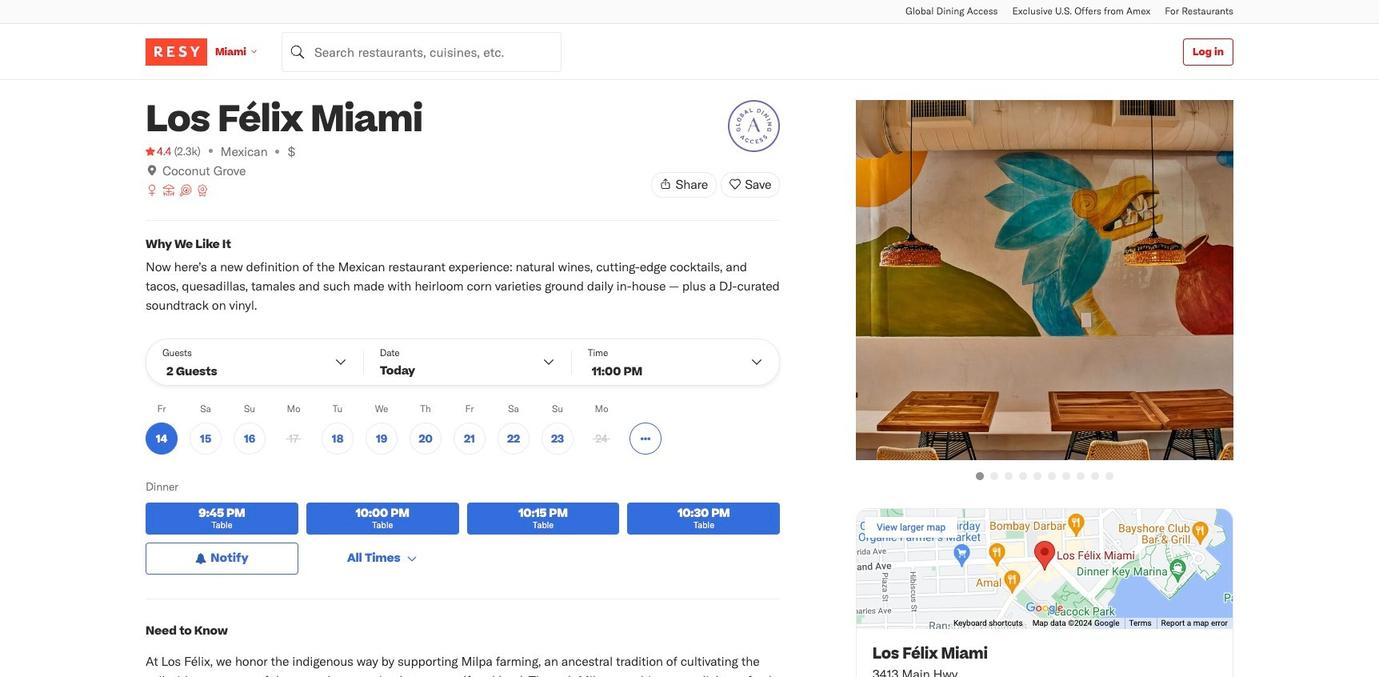 Task type: vqa. For each thing, say whether or not it's contained in the screenshot.
'field'
yes



Task type: describe. For each thing, give the bounding box(es) containing it.
4.4 out of 5 stars image
[[146, 143, 172, 159]]



Task type: locate. For each thing, give the bounding box(es) containing it.
None field
[[282, 32, 562, 72]]

Search restaurants, cuisines, etc. text field
[[282, 32, 562, 72]]



